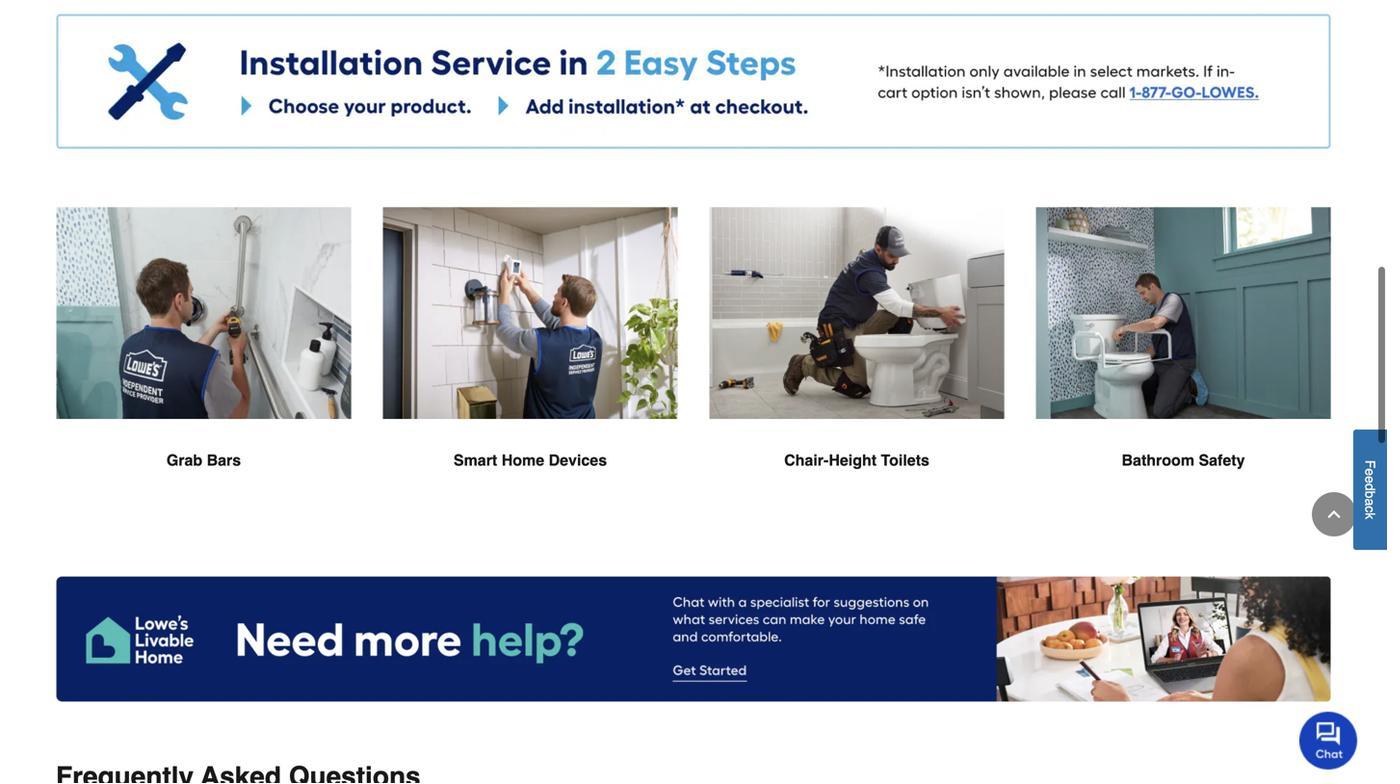 Task type: locate. For each thing, give the bounding box(es) containing it.
a lowe's independent service provider installing a smart home device by a home's front door. image
[[383, 205, 678, 418]]

e up d in the right bottom of the page
[[1363, 468, 1378, 476]]

1 e from the top
[[1363, 468, 1378, 476]]

chair-height toilets
[[784, 449, 930, 467]]

e
[[1363, 468, 1378, 476], [1363, 476, 1378, 483]]

chevron up image
[[1325, 505, 1344, 524]]

c
[[1363, 506, 1378, 513]]

smart home devices link
[[383, 205, 678, 516]]

toilets
[[881, 449, 930, 467]]

a lowe's independent service provider installing a grab bar to a toilet. image
[[1036, 205, 1332, 418]]

chat invite button image
[[1300, 711, 1359, 770]]

a
[[1363, 498, 1378, 506]]

smart home devices
[[454, 449, 607, 467]]

safety
[[1199, 449, 1245, 467]]

bathroom safety link
[[1036, 205, 1332, 516]]

grab bars link
[[56, 205, 352, 516]]

a lowe's independent service provider installing a chair-height toilet. image
[[709, 205, 1005, 418]]

b
[[1363, 491, 1378, 498]]

e up b
[[1363, 476, 1378, 483]]

grab bars
[[167, 449, 241, 467]]

f e e d b a c k button
[[1354, 430, 1387, 550]]



Task type: vqa. For each thing, say whether or not it's contained in the screenshot.
Qty: 1 | $ 29 . 98
no



Task type: describe. For each thing, give the bounding box(es) containing it.
bathroom safety
[[1122, 449, 1245, 467]]

smart
[[454, 449, 497, 467]]

devices
[[549, 449, 607, 467]]

bathroom
[[1122, 449, 1195, 467]]

k
[[1363, 513, 1378, 519]]

2 e from the top
[[1363, 476, 1378, 483]]

installation service in 2 easy steps. image
[[56, 12, 1332, 147]]

f
[[1363, 460, 1378, 468]]

d
[[1363, 483, 1378, 491]]

home
[[502, 449, 545, 467]]

height
[[829, 449, 877, 467]]

chair-
[[784, 449, 829, 467]]

scroll to top element
[[1312, 492, 1357, 537]]

bars
[[207, 449, 241, 467]]

chair-height toilets link
[[709, 205, 1005, 516]]

chat with a specialist for suggestions on what services can make your home safe and comfortable. image
[[56, 574, 1332, 700]]

grab
[[167, 449, 202, 467]]

a lowe's independent service provider installing a grab bar in a shower. image
[[56, 205, 352, 418]]

f e e d b a c k
[[1363, 460, 1378, 519]]



